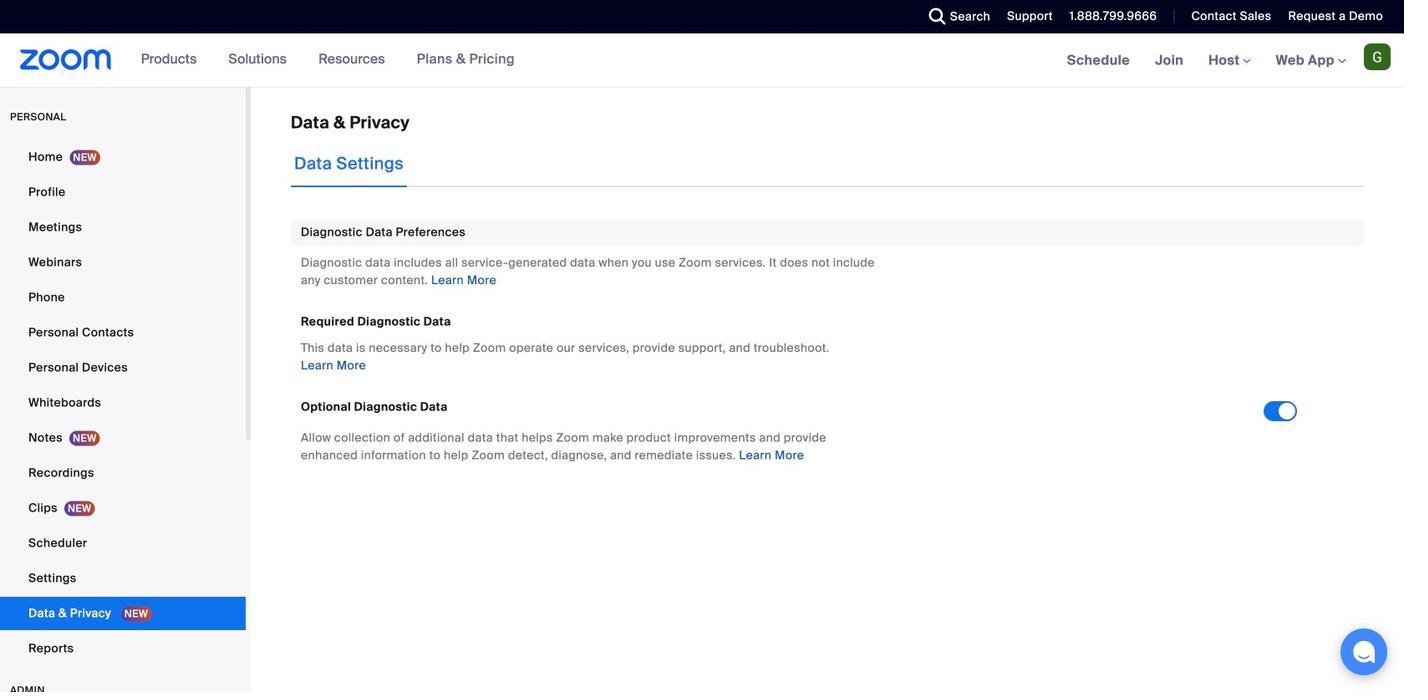 Task type: describe. For each thing, give the bounding box(es) containing it.
profile picture image
[[1364, 43, 1391, 70]]

personal menu menu
[[0, 140, 246, 667]]

open chat image
[[1353, 640, 1376, 664]]



Task type: vqa. For each thing, say whether or not it's contained in the screenshot.
Personal Menu menu in the left of the page
yes



Task type: locate. For each thing, give the bounding box(es) containing it.
tab
[[291, 140, 407, 187]]

banner
[[0, 33, 1404, 88]]

zoom logo image
[[20, 49, 112, 70]]

product information navigation
[[128, 33, 527, 87]]

meetings navigation
[[1055, 33, 1404, 88]]



